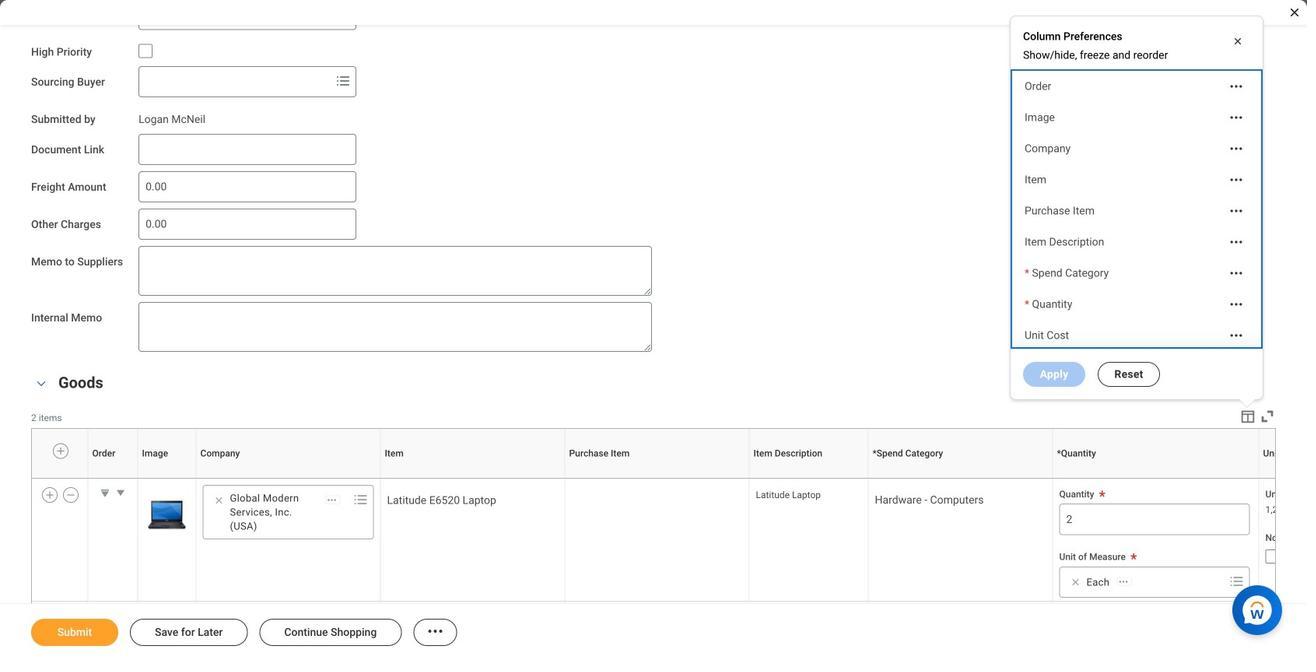 Task type: vqa. For each thing, say whether or not it's contained in the screenshot.
fourth COLUMN HEADER from the right
yes



Task type: describe. For each thing, give the bounding box(es) containing it.
x small image for global modern services, inc. (usa), press delete to clear value. option at left
[[211, 493, 227, 508]]

global modern services, inc. (usa) element
[[230, 491, 318, 533]]

1 related actions image from the top
[[1229, 79, 1245, 94]]

plus image for third row element from the bottom of the page
[[55, 444, 66, 458]]

caret bottom image
[[97, 485, 113, 501]]

6 column header from the left
[[750, 479, 869, 479]]

5 column header from the left
[[565, 479, 750, 479]]

x small image for the each, press delete to clear value. option
[[1069, 574, 1084, 590]]

3 related actions image from the top
[[1229, 234, 1245, 250]]

related actions image inside the each, press delete to clear value. option
[[1119, 577, 1130, 588]]

minus image
[[65, 488, 76, 502]]

1 row element from the top
[[32, 429, 1308, 478]]

related actions image inside global modern services, inc. (usa), press delete to clear value. option
[[327, 495, 337, 506]]

1 vertical spatial prompts image
[[1228, 572, 1247, 591]]

close checkout image
[[1289, 6, 1302, 19]]

2 column header from the left
[[138, 479, 196, 479]]

3 row element from the top
[[32, 601, 1308, 660]]

plus image for second row element from the top
[[44, 488, 55, 502]]

4 column header from the left
[[381, 479, 565, 479]]

0 vertical spatial x small image
[[1231, 33, 1246, 49]]



Task type: locate. For each thing, give the bounding box(es) containing it.
row element
[[32, 429, 1308, 478], [32, 479, 1308, 601], [32, 601, 1308, 660]]

workday assistant region
[[1233, 579, 1289, 635]]

2 related actions image from the top
[[1229, 172, 1245, 188]]

1 horizontal spatial x small image
[[1069, 574, 1084, 590]]

plus image up the "minus" "image"
[[55, 444, 66, 458]]

1 column header from the left
[[88, 479, 138, 479]]

4 related actions image from the top
[[1229, 328, 1245, 343]]

group
[[31, 370, 1308, 660]]

7 column header from the left
[[869, 479, 1053, 479]]

related actions image
[[1229, 110, 1245, 125], [1229, 141, 1245, 156], [1229, 203, 1245, 219], [1229, 265, 1245, 281], [1229, 297, 1245, 312], [327, 495, 337, 506], [1119, 577, 1130, 588], [426, 622, 445, 641]]

prompts image
[[352, 490, 370, 509]]

each element
[[1087, 575, 1110, 589]]

dialog
[[0, 0, 1308, 660], [1011, 16, 1264, 660]]

2 vertical spatial x small image
[[1069, 574, 1084, 590]]

1 vertical spatial x small image
[[211, 493, 227, 508]]

click to view/edit grid preferences image
[[1240, 408, 1257, 425]]

each, press delete to clear value. option
[[1065, 573, 1138, 592]]

caret down image
[[113, 485, 128, 501]]

Search field
[[139, 68, 331, 96]]

x small image
[[1231, 33, 1246, 49], [211, 493, 227, 508], [1069, 574, 1084, 590]]

1 horizontal spatial prompts image
[[1228, 572, 1247, 591]]

related actions image inside action bar region
[[426, 622, 445, 641]]

column header
[[88, 479, 138, 479], [138, 479, 196, 479], [196, 479, 381, 479], [381, 479, 565, 479], [565, 479, 750, 479], [750, 479, 869, 479], [869, 479, 1053, 479]]

0 horizontal spatial x small image
[[211, 493, 227, 508]]

global modern services, inc. (usa), press delete to clear value. option
[[208, 491, 345, 533]]

0 vertical spatial plus image
[[55, 444, 66, 458]]

2 row element from the top
[[32, 479, 1308, 601]]

x small image inside the each, press delete to clear value. option
[[1069, 574, 1084, 590]]

logan mcneil element
[[139, 110, 206, 126]]

0 vertical spatial prompts image
[[334, 72, 353, 90]]

None text field
[[139, 134, 357, 165], [139, 246, 653, 296], [139, 302, 653, 352], [139, 134, 357, 165], [139, 246, 653, 296], [139, 302, 653, 352]]

plus image left the "minus" "image"
[[44, 488, 55, 502]]

2 horizontal spatial x small image
[[1231, 33, 1246, 49]]

toolbar
[[1229, 408, 1277, 428]]

None text field
[[139, 171, 357, 202], [139, 208, 357, 240], [139, 171, 357, 202], [139, 208, 357, 240]]

related actions image
[[1229, 79, 1245, 94], [1229, 172, 1245, 188], [1229, 234, 1245, 250], [1229, 328, 1245, 343]]

plus image
[[55, 444, 66, 458], [44, 488, 55, 502]]

prompts image
[[334, 72, 353, 90], [1228, 572, 1247, 591]]

action bar region
[[0, 603, 1308, 660]]

0 horizontal spatial prompts image
[[334, 72, 353, 90]]

x small image inside global modern services, inc. (usa), press delete to clear value. option
[[211, 493, 227, 508]]

fullscreen image
[[1260, 408, 1277, 425]]

3 column header from the left
[[196, 479, 381, 479]]

chevron down image
[[32, 378, 51, 389]]

1 vertical spatial plus image
[[44, 488, 55, 502]]



